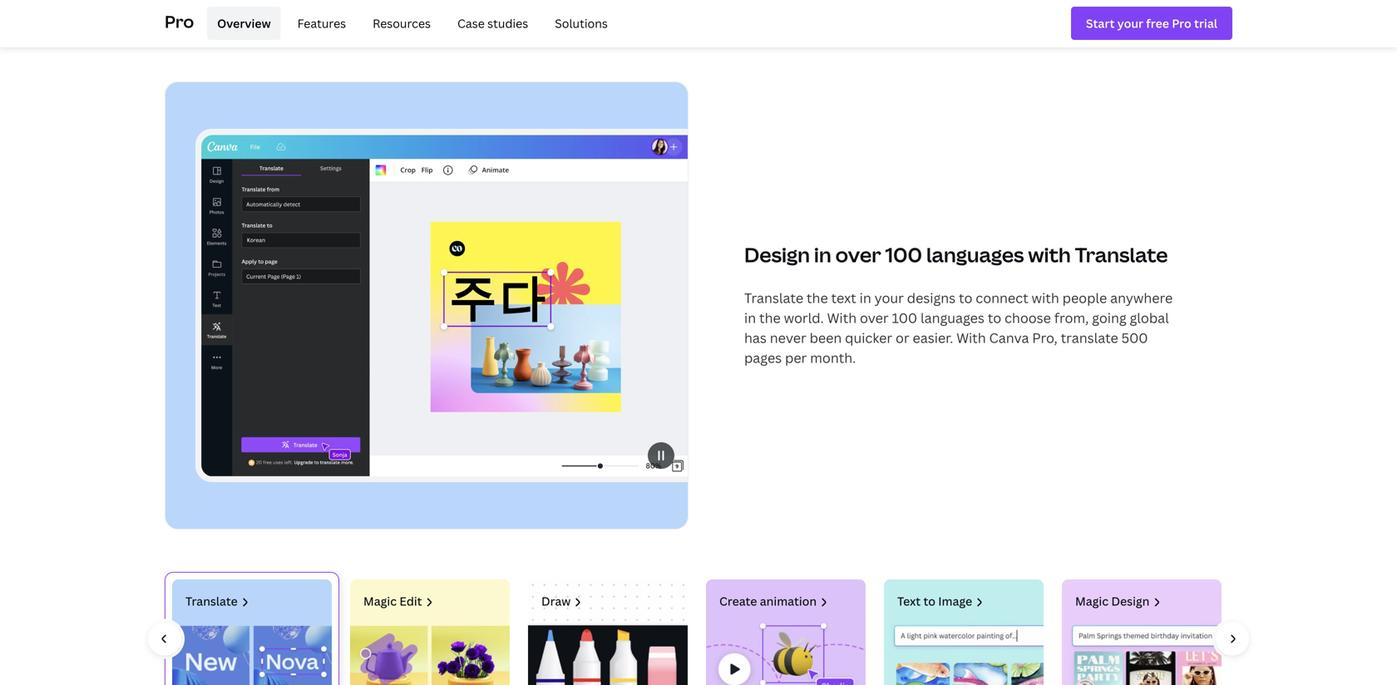 Task type: locate. For each thing, give the bounding box(es) containing it.
your inside translate the text in your designs to connect with people anywhere in the world. with over 100 languages to choose from, going global has never been quicker or easier. with canva pro, translate 500 pages per month.
[[875, 289, 904, 307]]

studies
[[488, 15, 528, 31]]

1 vertical spatial translate
[[744, 289, 804, 307]]

translate
[[1061, 329, 1119, 347]]

0 horizontal spatial your
[[830, 8, 860, 26]]

0 vertical spatial with
[[1028, 241, 1071, 268]]

0 vertical spatial languages
[[926, 241, 1024, 268]]

0 horizontal spatial translate
[[185, 594, 238, 609]]

your right bring
[[830, 8, 860, 26]]

1 horizontal spatial design
[[1111, 594, 1150, 609]]

our
[[485, 8, 507, 26]]

0 horizontal spatial in
[[744, 309, 756, 327]]

in up text
[[814, 241, 832, 268]]

with left "canva" at right
[[957, 329, 986, 347]]

create
[[719, 594, 757, 609]]

has
[[744, 329, 767, 347]]

never
[[770, 329, 807, 347]]

1 horizontal spatial the
[[807, 289, 828, 307]]

to
[[685, 8, 699, 26], [900, 8, 914, 26], [959, 289, 973, 307], [988, 309, 1002, 327], [924, 594, 936, 609]]

with down text
[[827, 309, 857, 327]]

100 up designs
[[885, 241, 922, 268]]

500
[[1122, 329, 1148, 347]]

1 horizontal spatial magic
[[1075, 594, 1109, 609]]

1 vertical spatial languages
[[921, 309, 985, 327]]

the
[[807, 289, 828, 307], [759, 309, 781, 327]]

languages up connect
[[926, 241, 1024, 268]]

image
[[938, 594, 972, 609]]

0 vertical spatial over
[[836, 241, 881, 268]]

0 horizontal spatial magic
[[363, 594, 397, 609]]

connect
[[976, 289, 1029, 307]]

1 horizontal spatial your
[[875, 289, 904, 307]]

0 vertical spatial with
[[827, 309, 857, 327]]

global
[[1130, 309, 1169, 327]]

0 vertical spatial 100
[[885, 241, 922, 268]]

translate inside button
[[185, 594, 238, 609]]

with up people
[[1028, 241, 1071, 268]]

with
[[827, 309, 857, 327], [957, 329, 986, 347]]

per
[[785, 349, 807, 367]]

0 vertical spatial design
[[744, 241, 810, 268]]

menu bar
[[201, 7, 618, 40]]

1 vertical spatial your
[[875, 289, 904, 307]]

to left save on the top right of the page
[[685, 8, 699, 26]]

1 vertical spatial design
[[1111, 594, 1150, 609]]

draw
[[541, 594, 571, 609]]

with up choose
[[1032, 289, 1059, 307]]

2 vertical spatial translate
[[185, 594, 238, 609]]

world.
[[784, 309, 824, 327]]

case studies
[[457, 15, 528, 31]]

in
[[814, 241, 832, 268], [860, 289, 871, 307], [744, 309, 756, 327]]

the up has
[[759, 309, 781, 327]]

translate for translate
[[185, 594, 238, 609]]

2 magic from the left
[[1075, 594, 1109, 609]]

over up text
[[836, 241, 881, 268]]

text
[[831, 289, 856, 307]]

2 horizontal spatial in
[[860, 289, 871, 307]]

easier.
[[913, 329, 953, 347]]

your up or
[[875, 289, 904, 307]]

magic
[[363, 594, 397, 609], [1075, 594, 1109, 609]]

translate
[[1075, 241, 1168, 268], [744, 289, 804, 307], [185, 594, 238, 609]]

in right text
[[860, 289, 871, 307]]

to right designs
[[959, 289, 973, 307]]

languages
[[926, 241, 1024, 268], [921, 309, 985, 327]]

bring
[[794, 8, 827, 26]]

100 up or
[[892, 309, 918, 327]]

design
[[744, 241, 810, 268], [1111, 594, 1150, 609]]

features
[[297, 15, 346, 31]]

1 vertical spatial with
[[957, 329, 986, 347]]

menu bar containing overview
[[201, 7, 618, 40]]

the up the world.
[[807, 289, 828, 307]]

or
[[896, 329, 910, 347]]

in up has
[[744, 309, 756, 327]]

magic design button
[[1055, 572, 1229, 685]]

0 vertical spatial translate
[[1075, 241, 1168, 268]]

from,
[[1054, 309, 1089, 327]]

with
[[1028, 241, 1071, 268], [1032, 289, 1059, 307]]

people
[[1063, 289, 1107, 307]]

1 horizontal spatial translate
[[744, 289, 804, 307]]

with inside translate the text in your designs to connect with people anywhere in the world. with over 100 languages to choose from, going global has never been quicker or easier. with canva pro, translate 500 pages per month.
[[1032, 289, 1059, 307]]

1 vertical spatial the
[[759, 309, 781, 327]]

choose
[[1005, 309, 1051, 327]]

0 vertical spatial your
[[830, 8, 860, 26]]

2 vertical spatial in
[[744, 309, 756, 327]]

1 vertical spatial over
[[860, 309, 889, 327]]

resources link
[[363, 7, 441, 40]]

your
[[830, 8, 860, 26], [875, 289, 904, 307]]

to right text on the bottom right of the page
[[924, 594, 936, 609]]

translate inside translate the text in your designs to connect with people anywhere in the world. with over 100 languages to choose from, going global has never been quicker or easier. with canva pro, translate 500 pages per month.
[[744, 289, 804, 307]]

menu bar inside pro 'element'
[[201, 7, 618, 40]]

life.
[[917, 8, 940, 26]]

languages up easier.
[[921, 309, 985, 327]]

100
[[885, 241, 922, 268], [892, 309, 918, 327]]

text to image button
[[877, 572, 1051, 685]]

over
[[836, 241, 881, 268], [860, 309, 889, 327]]

1 vertical spatial 100
[[892, 309, 918, 327]]

1 horizontal spatial in
[[814, 241, 832, 268]]

1 vertical spatial with
[[1032, 289, 1059, 307]]

1 magic from the left
[[363, 594, 397, 609]]

over up quicker
[[860, 309, 889, 327]]

1 vertical spatial in
[[860, 289, 871, 307]]



Task type: vqa. For each thing, say whether or not it's contained in the screenshot.
per
yes



Task type: describe. For each thing, give the bounding box(es) containing it.
over inside translate the text in your designs to connect with people anywhere in the world. with over 100 languages to choose from, going global has never been quicker or easier. with canva pro, translate 500 pages per month.
[[860, 309, 889, 327]]

1 horizontal spatial with
[[957, 329, 986, 347]]

overview link
[[207, 7, 281, 40]]

to left life. on the top of the page
[[900, 8, 914, 26]]

2 horizontal spatial translate
[[1075, 241, 1168, 268]]

translate for translate the text in your designs to connect with people anywhere in the world. with over 100 languages to choose from, going global has never been quicker or easier. with canva pro, translate 500 pages per month.
[[744, 289, 804, 307]]

magic design
[[1075, 594, 1150, 609]]

quicker
[[845, 329, 893, 347]]

been
[[810, 329, 842, 347]]

solutions
[[555, 15, 608, 31]]

and
[[766, 8, 791, 26]]

features link
[[287, 7, 356, 40]]

animation
[[760, 594, 817, 609]]

0 horizontal spatial the
[[759, 309, 781, 327]]

use our ai-powered magic features to save time and bring your ideas to life.
[[457, 8, 940, 26]]

translate the text in your designs to connect with people anywhere in the world. with over 100 languages to choose from, going global has never been quicker or easier. with canva pro, translate 500 pages per month.
[[744, 289, 1173, 367]]

case studies link
[[448, 7, 538, 40]]

solutions link
[[545, 7, 618, 40]]

design inside button
[[1111, 594, 1150, 609]]

magic edit button
[[343, 572, 517, 685]]

create animation
[[719, 594, 817, 609]]

overview
[[217, 15, 271, 31]]

magic
[[587, 8, 625, 26]]

draw button
[[521, 572, 695, 685]]

going
[[1092, 309, 1127, 327]]

100 inside translate the text in your designs to connect with people anywhere in the world. with over 100 languages to choose from, going global has never been quicker or easier. with canva pro, translate 500 pages per month.
[[892, 309, 918, 327]]

edit
[[400, 594, 422, 609]]

canva
[[989, 329, 1029, 347]]

features
[[628, 8, 682, 26]]

anywhere
[[1110, 289, 1173, 307]]

pro
[[165, 10, 194, 33]]

use
[[457, 8, 481, 26]]

pro,
[[1032, 329, 1058, 347]]

magic for magic edit
[[363, 594, 397, 609]]

time
[[734, 8, 763, 26]]

powered
[[528, 8, 584, 26]]

translate button
[[165, 572, 339, 685]]

0 vertical spatial in
[[814, 241, 832, 268]]

pages
[[744, 349, 782, 367]]

magic edit
[[363, 594, 422, 609]]

case
[[457, 15, 485, 31]]

text to image
[[897, 594, 972, 609]]

0 horizontal spatial with
[[827, 309, 857, 327]]

text
[[897, 594, 921, 609]]

magic for magic design
[[1075, 594, 1109, 609]]

month.
[[810, 349, 856, 367]]

ideas
[[863, 8, 897, 26]]

create animation button
[[699, 572, 873, 685]]

to down connect
[[988, 309, 1002, 327]]

save
[[702, 8, 731, 26]]

0 vertical spatial the
[[807, 289, 828, 307]]

to inside button
[[924, 594, 936, 609]]

design in over 100 languages with translate
[[744, 241, 1168, 268]]

resources
[[373, 15, 431, 31]]

languages inside translate the text in your designs to connect with people anywhere in the world. with over 100 languages to choose from, going global has never been quicker or easier. with canva pro, translate 500 pages per month.
[[921, 309, 985, 327]]

pro element
[[165, 0, 1233, 47]]

ai-
[[510, 8, 528, 26]]

0 horizontal spatial design
[[744, 241, 810, 268]]

designs
[[907, 289, 956, 307]]



